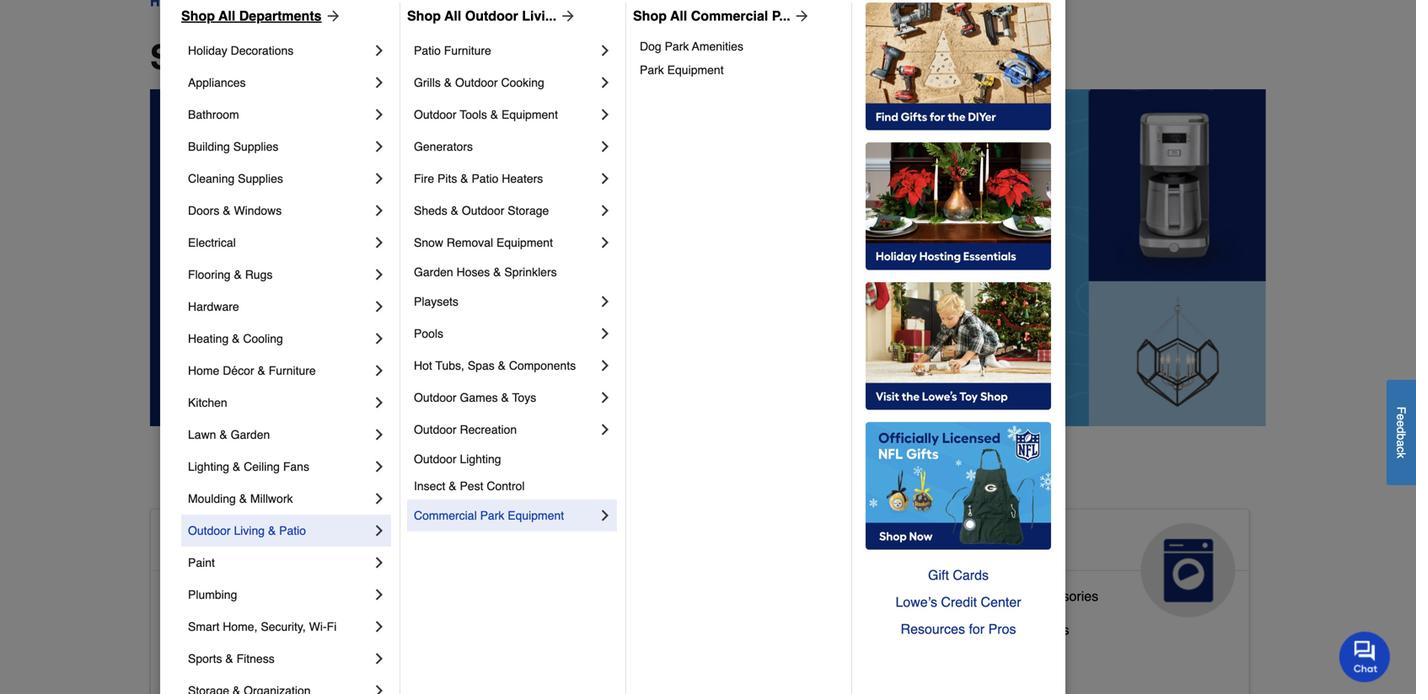Task type: locate. For each thing, give the bounding box(es) containing it.
& right entry
[[268, 656, 277, 672]]

tubs,
[[435, 359, 464, 373]]

1 vertical spatial home
[[294, 530, 360, 557]]

supplies inside livestock supplies link
[[600, 616, 652, 631]]

chevron right image for home décor & furniture
[[371, 362, 388, 379]]

arrow right image for shop all outdoor livi...
[[556, 8, 577, 24]]

shop for shop all departments
[[181, 8, 215, 24]]

1 accessible from the top
[[164, 530, 288, 557]]

chevron right image for lawn & garden
[[371, 427, 388, 443]]

arrow right image inside 'shop all departments' link
[[322, 8, 342, 24]]

for
[[969, 622, 985, 637]]

patio
[[414, 44, 441, 57], [472, 172, 498, 185], [279, 524, 306, 538]]

2 vertical spatial patio
[[279, 524, 306, 538]]

furniture up kitchen "link"
[[269, 364, 316, 378]]

chevron right image for patio furniture
[[597, 42, 614, 59]]

accessible inside 'link'
[[164, 622, 229, 638]]

0 vertical spatial furniture
[[444, 44, 491, 57]]

shop for shop all commercial p...
[[633, 8, 667, 24]]

& right animal
[[625, 530, 642, 557]]

chevron right image for outdoor living & patio
[[371, 523, 388, 539]]

outdoor up the insect
[[414, 453, 457, 466]]

outdoor living & patio link
[[188, 515, 371, 547]]

pest
[[460, 480, 483, 493]]

& left pest
[[449, 480, 457, 493]]

1 horizontal spatial lighting
[[460, 453, 501, 466]]

grills & outdoor cooking
[[414, 76, 544, 89]]

chevron right image for bathroom
[[371, 106, 388, 123]]

equipment down dog park amenities
[[667, 63, 724, 77]]

chevron right image for smart home, security, wi-fi
[[371, 619, 388, 636]]

outdoor inside outdoor living & patio link
[[188, 524, 231, 538]]

electrical link
[[188, 227, 371, 259]]

outdoor up snow removal equipment
[[462, 204, 504, 217]]

outdoor down hot
[[414, 391, 457, 405]]

outdoor living & patio
[[188, 524, 306, 538]]

patio up sheds & outdoor storage
[[472, 172, 498, 185]]

garden hoses & sprinklers link
[[414, 259, 614, 286]]

equipment down insect & pest control link at the left of the page
[[508, 509, 564, 523]]

garden up playsets in the left top of the page
[[414, 266, 453, 279]]

2 vertical spatial supplies
[[600, 616, 652, 631]]

sheds & outdoor storage
[[414, 204, 549, 217]]

livi...
[[522, 8, 556, 24]]

0 vertical spatial commercial
[[691, 8, 768, 24]]

resources for pros
[[901, 622, 1016, 637]]

outdoor tools & equipment link
[[414, 99, 597, 131]]

e up d
[[1395, 414, 1408, 421]]

2 horizontal spatial park
[[665, 40, 689, 53]]

chevron right image for playsets
[[597, 293, 614, 310]]

3 shop from the left
[[633, 8, 667, 24]]

1 horizontal spatial patio
[[414, 44, 441, 57]]

cooling
[[243, 332, 283, 346]]

outdoor up outdoor lighting
[[414, 423, 457, 437]]

0 horizontal spatial appliances link
[[188, 67, 371, 99]]

1 vertical spatial commercial
[[414, 509, 477, 523]]

lighting up moulding
[[188, 460, 229, 474]]

all up "holiday decorations"
[[218, 8, 235, 24]]

snow
[[414, 236, 443, 250]]

1 vertical spatial garden
[[231, 428, 270, 442]]

1 horizontal spatial pet
[[649, 530, 686, 557]]

& right sheds
[[451, 204, 458, 217]]

generators link
[[414, 131, 597, 163]]

flooring & rugs link
[[188, 259, 371, 291]]

outdoor up tools
[[455, 76, 498, 89]]

cards
[[953, 568, 989, 583]]

1 vertical spatial patio
[[472, 172, 498, 185]]

arrow right image up dog park amenities link
[[790, 8, 811, 24]]

2 vertical spatial furniture
[[668, 649, 722, 665]]

accessible for accessible bathroom
[[164, 589, 229, 604]]

& right houses,
[[655, 649, 664, 665]]

& inside moulding & millwork link
[[239, 492, 247, 506]]

wi-
[[309, 620, 327, 634]]

appliances
[[188, 76, 246, 89], [916, 530, 1041, 557]]

& right hoses
[[493, 266, 501, 279]]

moulding & millwork
[[188, 492, 293, 506]]

chevron right image for flooring & rugs
[[371, 266, 388, 283]]

outdoor recreation
[[414, 423, 517, 437]]

accessible home
[[164, 530, 360, 557]]

park equipment link
[[640, 58, 840, 82]]

e up b
[[1395, 421, 1408, 427]]

chevron right image for electrical
[[371, 234, 388, 251]]

1 arrow right image from the left
[[322, 8, 342, 24]]

shop
[[150, 38, 234, 77]]

holiday hosting essentials. image
[[866, 142, 1051, 271]]

dog park amenities link
[[640, 35, 840, 58]]

shop up "patio furniture"
[[407, 8, 441, 24]]

lighting & ceiling fans link
[[188, 451, 371, 483]]

security,
[[261, 620, 306, 634]]

b
[[1395, 434, 1408, 440]]

bathroom
[[188, 108, 239, 121], [233, 589, 291, 604]]

1 horizontal spatial furniture
[[444, 44, 491, 57]]

& left toys
[[501, 391, 509, 405]]

patio for fire pits & patio heaters
[[472, 172, 498, 185]]

& right lawn
[[219, 428, 227, 442]]

enjoy savings year-round. no matter what you're shopping for, find what you need at a great price. image
[[150, 89, 1266, 426]]

bedroom
[[233, 622, 287, 638]]

heating & cooling
[[188, 332, 283, 346]]

& left cooling
[[232, 332, 240, 346]]

insect
[[414, 480, 445, 493]]

chevron right image for outdoor games & toys
[[597, 389, 614, 406]]

bathroom up smart home, security, wi-fi
[[233, 589, 291, 604]]

beverage & wine chillers link
[[916, 619, 1069, 652]]

garden
[[414, 266, 453, 279], [231, 428, 270, 442]]

arrow right image inside shop all commercial p... link
[[790, 8, 811, 24]]

accessible down smart
[[164, 656, 229, 672]]

livestock supplies link
[[540, 612, 652, 646]]

0 horizontal spatial commercial
[[414, 509, 477, 523]]

supplies inside building supplies link
[[233, 140, 279, 153]]

3 accessible from the top
[[164, 622, 229, 638]]

2 vertical spatial park
[[480, 509, 504, 523]]

accessible
[[164, 530, 288, 557], [164, 589, 229, 604], [164, 622, 229, 638], [164, 656, 229, 672]]

0 horizontal spatial arrow right image
[[322, 8, 342, 24]]

& right grills
[[444, 76, 452, 89]]

arrow right image up patio furniture link
[[556, 8, 577, 24]]

1 vertical spatial appliances
[[916, 530, 1041, 557]]

accessible down moulding
[[164, 530, 288, 557]]

2 horizontal spatial shop
[[633, 8, 667, 24]]

& inside sports & fitness link
[[225, 652, 233, 666]]

supplies up windows
[[238, 172, 283, 185]]

2 horizontal spatial furniture
[[668, 649, 722, 665]]

chevron right image for appliances
[[371, 74, 388, 91]]

& right tools
[[490, 108, 498, 121]]

home décor & furniture
[[188, 364, 316, 378]]

sheds & outdoor storage link
[[414, 195, 597, 227]]

1 horizontal spatial park
[[640, 63, 664, 77]]

1 vertical spatial supplies
[[238, 172, 283, 185]]

park up park equipment
[[665, 40, 689, 53]]

1 horizontal spatial garden
[[414, 266, 453, 279]]

1 e from the top
[[1395, 414, 1408, 421]]

park for amenities
[[665, 40, 689, 53]]

all down 'shop all departments' link on the top
[[243, 38, 286, 77]]

bathroom up building
[[188, 108, 239, 121]]

c
[[1395, 447, 1408, 453]]

grills
[[414, 76, 441, 89]]

& right the décor
[[257, 364, 265, 378]]

2 horizontal spatial arrow right image
[[790, 8, 811, 24]]

living
[[234, 524, 265, 538]]

smart home, security, wi-fi
[[188, 620, 337, 634]]

outdoor down grills
[[414, 108, 457, 121]]

accessible bedroom link
[[164, 619, 287, 652]]

patio up paint link
[[279, 524, 306, 538]]

shop all commercial p...
[[633, 8, 790, 24]]

2 shop from the left
[[407, 8, 441, 24]]

0 horizontal spatial appliances
[[188, 76, 246, 89]]

furniture right houses,
[[668, 649, 722, 665]]

garden up lighting & ceiling fans
[[231, 428, 270, 442]]

holiday decorations link
[[188, 35, 371, 67]]

officially licensed n f l gifts. shop now. image
[[866, 422, 1051, 550]]

departments for shop all departments
[[239, 8, 322, 24]]

home up kitchen
[[188, 364, 219, 378]]

2 accessible from the top
[[164, 589, 229, 604]]

0 vertical spatial patio
[[414, 44, 441, 57]]

doors & windows link
[[188, 195, 371, 227]]

2 vertical spatial home
[[281, 656, 317, 672]]

park down dog
[[640, 63, 664, 77]]

supplies inside cleaning supplies "link"
[[238, 172, 283, 185]]

2 arrow right image from the left
[[556, 8, 577, 24]]

commercial up dog park amenities link
[[691, 8, 768, 24]]

equipment down cooking
[[502, 108, 558, 121]]

amenities
[[692, 40, 743, 53]]

gift cards link
[[866, 562, 1051, 589]]

& right spas
[[498, 359, 506, 373]]

park down control
[[480, 509, 504, 523]]

appliances image
[[1141, 523, 1236, 618]]

accessible for accessible bedroom
[[164, 622, 229, 638]]

0 vertical spatial supplies
[[233, 140, 279, 153]]

chevron right image for generators
[[597, 138, 614, 155]]

lawn & garden link
[[188, 419, 371, 451]]

home
[[188, 364, 219, 378], [294, 530, 360, 557], [281, 656, 317, 672]]

& right pits
[[460, 172, 468, 185]]

chevron right image for sports & fitness
[[371, 651, 388, 668]]

chevron right image for heating & cooling
[[371, 330, 388, 347]]

heating
[[188, 332, 229, 346]]

appliances up cards
[[916, 530, 1041, 557]]

supplies for livestock supplies
[[600, 616, 652, 631]]

hot
[[414, 359, 432, 373]]

outdoor recreation link
[[414, 414, 597, 446]]

accessible bedroom
[[164, 622, 287, 638]]

chevron right image for pools
[[597, 325, 614, 342]]

accessible up sports
[[164, 622, 229, 638]]

& inside outdoor tools & equipment link
[[490, 108, 498, 121]]

supplies up cleaning supplies on the left of the page
[[233, 140, 279, 153]]

& inside lawn & garden link
[[219, 428, 227, 442]]

accessible home image
[[390, 523, 484, 618]]

chevron right image for plumbing
[[371, 587, 388, 604]]

appliances link down 'decorations'
[[188, 67, 371, 99]]

1 vertical spatial furniture
[[269, 364, 316, 378]]

heaters
[[502, 172, 543, 185]]

chevron right image
[[371, 42, 388, 59], [597, 74, 614, 91], [597, 106, 614, 123], [371, 138, 388, 155], [371, 170, 388, 187], [597, 170, 614, 187], [597, 234, 614, 251], [371, 298, 388, 315], [597, 325, 614, 342], [597, 389, 614, 406], [597, 421, 614, 438], [371, 427, 388, 443], [371, 459, 388, 475], [371, 491, 388, 507], [597, 507, 614, 524], [371, 523, 388, 539], [371, 683, 388, 695]]

0 horizontal spatial furniture
[[269, 364, 316, 378]]

& inside 'lighting & ceiling fans' link
[[233, 460, 240, 474]]

outdoor down moulding
[[188, 524, 231, 538]]

accessible for accessible home
[[164, 530, 288, 557]]

patio for outdoor living & patio
[[279, 524, 306, 538]]

0 horizontal spatial park
[[480, 509, 504, 523]]

furniture inside patio furniture link
[[444, 44, 491, 57]]

1 shop from the left
[[181, 8, 215, 24]]

outdoor inside outdoor games & toys link
[[414, 391, 457, 405]]

home inside the accessible entry & home link
[[281, 656, 317, 672]]

& right doors
[[223, 204, 231, 217]]

2 e from the top
[[1395, 421, 1408, 427]]

lighting up pest
[[460, 453, 501, 466]]

shop up dog
[[633, 8, 667, 24]]

plumbing
[[188, 588, 237, 602]]

0 vertical spatial departments
[[239, 8, 322, 24]]

chevron right image for doors & windows
[[371, 202, 388, 219]]

cleaning
[[188, 172, 235, 185]]

& left rugs
[[234, 268, 242, 282]]

1 horizontal spatial arrow right image
[[556, 8, 577, 24]]

1 horizontal spatial shop
[[407, 8, 441, 24]]

chevron right image for paint
[[371, 555, 388, 572]]

4 accessible from the top
[[164, 656, 229, 672]]

arrow right image
[[322, 8, 342, 24], [556, 8, 577, 24], [790, 8, 811, 24]]

1 horizontal spatial appliances link
[[902, 510, 1249, 618]]

shop all departments link
[[181, 6, 342, 26]]

3 arrow right image from the left
[[790, 8, 811, 24]]

outdoor lighting
[[414, 453, 501, 466]]

0 vertical spatial garden
[[414, 266, 453, 279]]

outdoor inside outdoor recreation link
[[414, 423, 457, 437]]

chevron right image for grills & outdoor cooking
[[597, 74, 614, 91]]

0 horizontal spatial patio
[[279, 524, 306, 538]]

patio up grills
[[414, 44, 441, 57]]

& left pros
[[977, 622, 986, 638]]

commercial down the insect
[[414, 509, 477, 523]]

paint
[[188, 556, 215, 570]]

& inside the accessible entry & home link
[[268, 656, 277, 672]]

all up dog park amenities
[[670, 8, 687, 24]]

& right parts
[[1014, 589, 1023, 604]]

2 horizontal spatial patio
[[472, 172, 498, 185]]

departments
[[239, 8, 322, 24], [295, 38, 501, 77]]

& left ceiling
[[233, 460, 240, 474]]

& inside beverage & wine chillers link
[[977, 622, 986, 638]]

supplies up houses,
[[600, 616, 652, 631]]

& right living
[[268, 524, 276, 538]]

0 vertical spatial park
[[665, 40, 689, 53]]

0 horizontal spatial pet
[[540, 649, 560, 665]]

home down moulding & millwork link
[[294, 530, 360, 557]]

& down accessible bedroom 'link'
[[225, 652, 233, 666]]

0 vertical spatial pet
[[649, 530, 686, 557]]

& inside fire pits & patio heaters link
[[460, 172, 468, 185]]

chevron right image for building supplies
[[371, 138, 388, 155]]

0 horizontal spatial shop
[[181, 8, 215, 24]]

appliances link
[[188, 67, 371, 99], [902, 510, 1249, 618]]

arrow right image up shop all departments
[[322, 8, 342, 24]]

chevron right image for holiday decorations
[[371, 42, 388, 59]]

accessible up smart
[[164, 589, 229, 604]]

hardware
[[188, 300, 239, 314]]

shop all outdoor livi... link
[[407, 6, 577, 26]]

appliances link up chillers
[[902, 510, 1249, 618]]

furniture up grills & outdoor cooking
[[444, 44, 491, 57]]

chevron right image for hardware
[[371, 298, 388, 315]]

& inside garden hoses & sprinklers link
[[493, 266, 501, 279]]

a
[[1395, 440, 1408, 447]]

departments for shop all departments
[[295, 38, 501, 77]]

outdoor inside outdoor tools & equipment link
[[414, 108, 457, 121]]

shop up holiday
[[181, 8, 215, 24]]

& inside doors & windows link
[[223, 204, 231, 217]]

fitness
[[237, 652, 275, 666]]

park for equipment
[[480, 509, 504, 523]]

storage
[[508, 204, 549, 217]]

kitchen
[[188, 396, 227, 410]]

sheds
[[414, 204, 447, 217]]

chat invite button image
[[1339, 631, 1391, 683]]

appliances down holiday
[[188, 76, 246, 89]]

& inside hot tubs, spas & components link
[[498, 359, 506, 373]]

outdoor up patio furniture link
[[465, 8, 518, 24]]

care
[[540, 557, 592, 584]]

lowe's credit center link
[[866, 589, 1051, 616]]

snow removal equipment link
[[414, 227, 597, 259]]

chevron right image for cleaning supplies
[[371, 170, 388, 187]]

& inside outdoor games & toys link
[[501, 391, 509, 405]]

0 vertical spatial home
[[188, 364, 219, 378]]

hot tubs, spas & components
[[414, 359, 576, 373]]

recreation
[[460, 423, 517, 437]]

furniture inside home décor & furniture link
[[269, 364, 316, 378]]

1 vertical spatial departments
[[295, 38, 501, 77]]

all for commercial
[[670, 8, 687, 24]]

pros
[[988, 622, 1016, 637]]

& left millwork
[[239, 492, 247, 506]]

home down security,
[[281, 656, 317, 672]]

chevron right image
[[597, 42, 614, 59], [371, 74, 388, 91], [371, 106, 388, 123], [597, 138, 614, 155], [371, 202, 388, 219], [597, 202, 614, 219], [371, 234, 388, 251], [371, 266, 388, 283], [597, 293, 614, 310], [371, 330, 388, 347], [597, 357, 614, 374], [371, 362, 388, 379], [371, 394, 388, 411], [371, 555, 388, 572], [371, 587, 388, 604], [371, 619, 388, 636], [371, 651, 388, 668]]

all up "patio furniture"
[[444, 8, 461, 24]]

outdoor tools & equipment
[[414, 108, 558, 121]]

arrow right image inside shop all outdoor livi... link
[[556, 8, 577, 24]]

resources for pros link
[[866, 616, 1051, 643]]

shop all commercial p... link
[[633, 6, 811, 26]]



Task type: vqa. For each thing, say whether or not it's contained in the screenshot.
Hoses at the top
yes



Task type: describe. For each thing, give the bounding box(es) containing it.
1 vertical spatial bathroom
[[233, 589, 291, 604]]

center
[[981, 595, 1021, 610]]

visit the lowe's toy shop. image
[[866, 282, 1051, 411]]

chevron right image for moulding & millwork
[[371, 491, 388, 507]]

chevron right image for commercial park equipment
[[597, 507, 614, 524]]

dog
[[640, 40, 661, 53]]

sports & fitness
[[188, 652, 275, 666]]

f e e d b a c k
[[1395, 407, 1408, 459]]

& inside "pet beds, houses, & furniture" link
[[655, 649, 664, 665]]

fire pits & patio heaters
[[414, 172, 543, 185]]

chevron right image for snow removal equipment
[[597, 234, 614, 251]]

insect & pest control
[[414, 480, 525, 493]]

dog park amenities
[[640, 40, 743, 53]]

millwork
[[250, 492, 293, 506]]

outdoor inside outdoor lighting "link"
[[414, 453, 457, 466]]

beds,
[[564, 649, 598, 665]]

lawn
[[188, 428, 216, 442]]

flooring & rugs
[[188, 268, 273, 282]]

hoses
[[457, 266, 490, 279]]

furniture inside "pet beds, houses, & furniture" link
[[668, 649, 722, 665]]

equipment up sprinklers
[[497, 236, 553, 250]]

plumbing link
[[188, 579, 371, 611]]

0 horizontal spatial garden
[[231, 428, 270, 442]]

all for departments
[[218, 8, 235, 24]]

paint link
[[188, 547, 371, 579]]

grills & outdoor cooking link
[[414, 67, 597, 99]]

0 vertical spatial appliances link
[[188, 67, 371, 99]]

outdoor inside the grills & outdoor cooking link
[[455, 76, 498, 89]]

outdoor games & toys link
[[414, 382, 597, 414]]

accessible for accessible entry & home
[[164, 656, 229, 672]]

& inside outdoor living & patio link
[[268, 524, 276, 538]]

shop all outdoor livi...
[[407, 8, 556, 24]]

outdoor games & toys
[[414, 391, 536, 405]]

parts
[[979, 589, 1010, 604]]

windows
[[234, 204, 282, 217]]

& inside insect & pest control link
[[449, 480, 457, 493]]

chevron right image for hot tubs, spas & components
[[597, 357, 614, 374]]

appliance
[[916, 589, 975, 604]]

fans
[[283, 460, 309, 474]]

home inside home décor & furniture link
[[188, 364, 219, 378]]

accessible home link
[[151, 510, 498, 618]]

supplies for cleaning supplies
[[238, 172, 283, 185]]

1 vertical spatial park
[[640, 63, 664, 77]]

accessible bathroom link
[[164, 585, 291, 619]]

fire pits & patio heaters link
[[414, 163, 597, 195]]

home,
[[223, 620, 257, 634]]

park equipment
[[640, 63, 724, 77]]

& inside heating & cooling link
[[232, 332, 240, 346]]

tools
[[460, 108, 487, 121]]

patio furniture
[[414, 44, 491, 57]]

building supplies link
[[188, 131, 371, 163]]

accessories
[[1026, 589, 1098, 604]]

outdoor inside shop all outdoor livi... link
[[465, 8, 518, 24]]

shop for shop all outdoor livi...
[[407, 8, 441, 24]]

appliance parts & accessories link
[[916, 585, 1098, 619]]

1 vertical spatial appliances link
[[902, 510, 1249, 618]]

0 vertical spatial bathroom
[[188, 108, 239, 121]]

accessible entry & home link
[[164, 652, 317, 686]]

0 horizontal spatial lighting
[[188, 460, 229, 474]]

1 horizontal spatial commercial
[[691, 8, 768, 24]]

moulding & millwork link
[[188, 483, 371, 515]]

snow removal equipment
[[414, 236, 553, 250]]

houses,
[[602, 649, 652, 665]]

livestock supplies
[[540, 616, 652, 631]]

pet inside "animal & pet care"
[[649, 530, 686, 557]]

playsets link
[[414, 286, 597, 318]]

chevron right image for outdoor tools & equipment
[[597, 106, 614, 123]]

1 vertical spatial pet
[[540, 649, 560, 665]]

sprinklers
[[504, 266, 557, 279]]

building
[[188, 140, 230, 153]]

find gifts for the diyer. image
[[866, 3, 1051, 131]]

chevron right image for lighting & ceiling fans
[[371, 459, 388, 475]]

outdoor lighting link
[[414, 446, 614, 473]]

chevron right image for kitchen
[[371, 394, 388, 411]]

resources
[[901, 622, 965, 637]]

generators
[[414, 140, 473, 153]]

0 vertical spatial appliances
[[188, 76, 246, 89]]

f
[[1395, 407, 1408, 414]]

credit
[[941, 595, 977, 610]]

control
[[487, 480, 525, 493]]

pools link
[[414, 318, 597, 350]]

rugs
[[245, 268, 273, 282]]

home inside accessible home link
[[294, 530, 360, 557]]

chevron right image for sheds & outdoor storage
[[597, 202, 614, 219]]

& inside sheds & outdoor storage link
[[451, 204, 458, 217]]

animal & pet care
[[540, 530, 686, 584]]

heating & cooling link
[[188, 323, 371, 355]]

& inside flooring & rugs link
[[234, 268, 242, 282]]

arrow right image for shop all commercial p...
[[790, 8, 811, 24]]

appliance parts & accessories
[[916, 589, 1098, 604]]

fire
[[414, 172, 434, 185]]

& inside the grills & outdoor cooking link
[[444, 76, 452, 89]]

& inside appliance parts & accessories link
[[1014, 589, 1023, 604]]

pits
[[437, 172, 457, 185]]

1 horizontal spatial appliances
[[916, 530, 1041, 557]]

components
[[509, 359, 576, 373]]

ceiling
[[244, 460, 280, 474]]

building supplies
[[188, 140, 279, 153]]

gift
[[928, 568, 949, 583]]

kitchen link
[[188, 387, 371, 419]]

sports & fitness link
[[188, 643, 371, 675]]

cooking
[[501, 76, 544, 89]]

wine
[[990, 622, 1021, 638]]

outdoor inside sheds & outdoor storage link
[[462, 204, 504, 217]]

arrow right image for shop all departments
[[322, 8, 342, 24]]

supplies for building supplies
[[233, 140, 279, 153]]

moulding
[[188, 492, 236, 506]]

hardware link
[[188, 291, 371, 323]]

all for outdoor
[[444, 8, 461, 24]]

animal & pet care image
[[766, 523, 860, 618]]

lighting inside "link"
[[460, 453, 501, 466]]

p...
[[772, 8, 790, 24]]

& inside "animal & pet care"
[[625, 530, 642, 557]]

k
[[1395, 453, 1408, 459]]

chevron right image for fire pits & patio heaters
[[597, 170, 614, 187]]

accessible bathroom
[[164, 589, 291, 604]]

shop all departments
[[181, 8, 322, 24]]

pet beds, houses, & furniture
[[540, 649, 722, 665]]

chevron right image for outdoor recreation
[[597, 421, 614, 438]]

hot tubs, spas & components link
[[414, 350, 597, 382]]

accessible entry & home
[[164, 656, 317, 672]]

smart
[[188, 620, 219, 634]]

doors & windows
[[188, 204, 282, 217]]

fi
[[327, 620, 337, 634]]

& inside home décor & furniture link
[[257, 364, 265, 378]]



